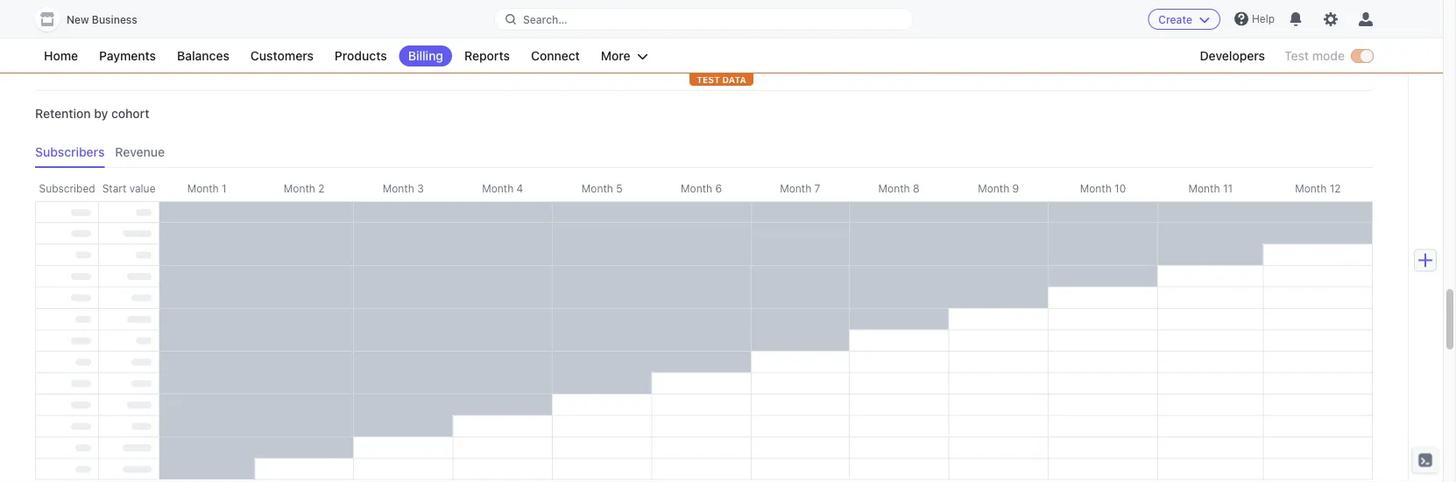 Task type: describe. For each thing, give the bounding box(es) containing it.
month 6
[[681, 182, 722, 195]]

more button
[[592, 46, 657, 67]]

home link
[[35, 46, 87, 67]]

billing
[[408, 49, 443, 63]]

month 3
[[383, 182, 424, 195]]

business
[[92, 14, 137, 26]]

month for month 5
[[582, 182, 613, 195]]

customers link
[[242, 46, 322, 67]]

create button
[[1148, 9, 1220, 30]]

balances
[[177, 49, 229, 63]]

month 7
[[780, 182, 820, 195]]

connect
[[531, 49, 580, 63]]

6
[[715, 182, 722, 195]]

mode
[[1312, 49, 1345, 63]]

more
[[601, 49, 631, 63]]

help button
[[1227, 5, 1282, 33]]

month for month 10
[[1080, 182, 1112, 195]]

month 12
[[1295, 182, 1341, 195]]

reports
[[464, 49, 510, 63]]

month for month 3
[[383, 182, 414, 195]]

Search… search field
[[495, 8, 913, 30]]

new business button
[[35, 7, 155, 32]]

month 11
[[1189, 182, 1233, 195]]

test mode
[[1284, 49, 1345, 63]]

test
[[697, 74, 720, 85]]

month 4
[[482, 182, 523, 195]]

cohort
[[111, 106, 149, 121]]

month for month 6
[[681, 182, 712, 195]]

products
[[335, 49, 387, 63]]

developers link
[[1191, 46, 1274, 67]]

month for month 2
[[284, 182, 315, 195]]

Search… text field
[[495, 8, 913, 30]]

month for month 4
[[482, 182, 514, 195]]

9
[[1012, 182, 1019, 195]]

home
[[44, 49, 78, 63]]

2
[[318, 182, 325, 195]]

billing link
[[399, 46, 452, 67]]

subscribed
[[39, 182, 95, 195]]

5
[[616, 182, 623, 195]]

subscribed start value
[[39, 182, 156, 195]]



Task type: locate. For each thing, give the bounding box(es) containing it.
11
[[1223, 182, 1233, 195]]

products link
[[326, 46, 396, 67]]

retention
[[35, 106, 91, 121]]

reports link
[[456, 46, 519, 67]]

month left 2
[[284, 182, 315, 195]]

by
[[94, 106, 108, 121]]

revenue button
[[115, 137, 175, 168]]

10
[[1115, 182, 1126, 195]]

month 2
[[284, 182, 325, 195]]

3 month from the left
[[383, 182, 414, 195]]

data
[[722, 74, 746, 85]]

8
[[913, 182, 920, 195]]

month left '9'
[[978, 182, 1010, 195]]

subscribers button
[[35, 137, 115, 168]]

month 5
[[582, 182, 623, 195]]

4
[[517, 182, 523, 195]]

month left 10
[[1080, 182, 1112, 195]]

7
[[814, 182, 820, 195]]

value
[[129, 182, 156, 195]]

create
[[1159, 13, 1192, 25]]

1
[[222, 182, 227, 195]]

cohort retention charts tab list
[[35, 137, 1373, 168]]

test data
[[697, 74, 746, 85]]

month
[[187, 182, 219, 195], [284, 182, 315, 195], [383, 182, 414, 195], [482, 182, 514, 195], [582, 182, 613, 195], [681, 182, 712, 195], [780, 182, 812, 195], [878, 182, 910, 195], [978, 182, 1010, 195], [1080, 182, 1112, 195], [1189, 182, 1220, 195], [1295, 182, 1327, 195]]

9 month from the left
[[978, 182, 1010, 195]]

2 month from the left
[[284, 182, 315, 195]]

6 month from the left
[[681, 182, 712, 195]]

month for month 7
[[780, 182, 812, 195]]

3
[[417, 182, 424, 195]]

connect link
[[522, 46, 589, 67]]

search…
[[523, 13, 567, 25]]

12
[[1330, 182, 1341, 195]]

month for month 1
[[187, 182, 219, 195]]

7 month from the left
[[780, 182, 812, 195]]

month left "4"
[[482, 182, 514, 195]]

month left 6
[[681, 182, 712, 195]]

new
[[67, 14, 89, 26]]

month for month 8
[[878, 182, 910, 195]]

month 10
[[1080, 182, 1126, 195]]

12 month from the left
[[1295, 182, 1327, 195]]

1 month from the left
[[187, 182, 219, 195]]

month left 8
[[878, 182, 910, 195]]

balances link
[[168, 46, 238, 67]]

new business
[[67, 14, 137, 26]]

8 month from the left
[[878, 182, 910, 195]]

month for month 11
[[1189, 182, 1220, 195]]

developers
[[1200, 49, 1265, 63]]

month left "1"
[[187, 182, 219, 195]]

5 month from the left
[[582, 182, 613, 195]]

month left 12
[[1295, 182, 1327, 195]]

subscribers
[[35, 145, 105, 159]]

help
[[1252, 13, 1275, 25]]

month left 7
[[780, 182, 812, 195]]

month 1
[[187, 182, 227, 195]]

start
[[102, 182, 126, 195]]

payments link
[[90, 46, 165, 67]]

month 8
[[878, 182, 920, 195]]

month for month 9
[[978, 182, 1010, 195]]

retention by cohort
[[35, 106, 149, 121]]

10 month from the left
[[1080, 182, 1112, 195]]

month for month 12
[[1295, 182, 1327, 195]]

4 month from the left
[[482, 182, 514, 195]]

month 9
[[978, 182, 1019, 195]]

payments
[[99, 49, 156, 63]]

revenue
[[115, 145, 165, 159]]

test
[[1284, 49, 1309, 63]]

customers
[[251, 49, 314, 63]]

month left "11"
[[1189, 182, 1220, 195]]

month left 5
[[582, 182, 613, 195]]

11 month from the left
[[1189, 182, 1220, 195]]

month left 3
[[383, 182, 414, 195]]



Task type: vqa. For each thing, say whether or not it's contained in the screenshot.
svg icon in add trial days button
no



